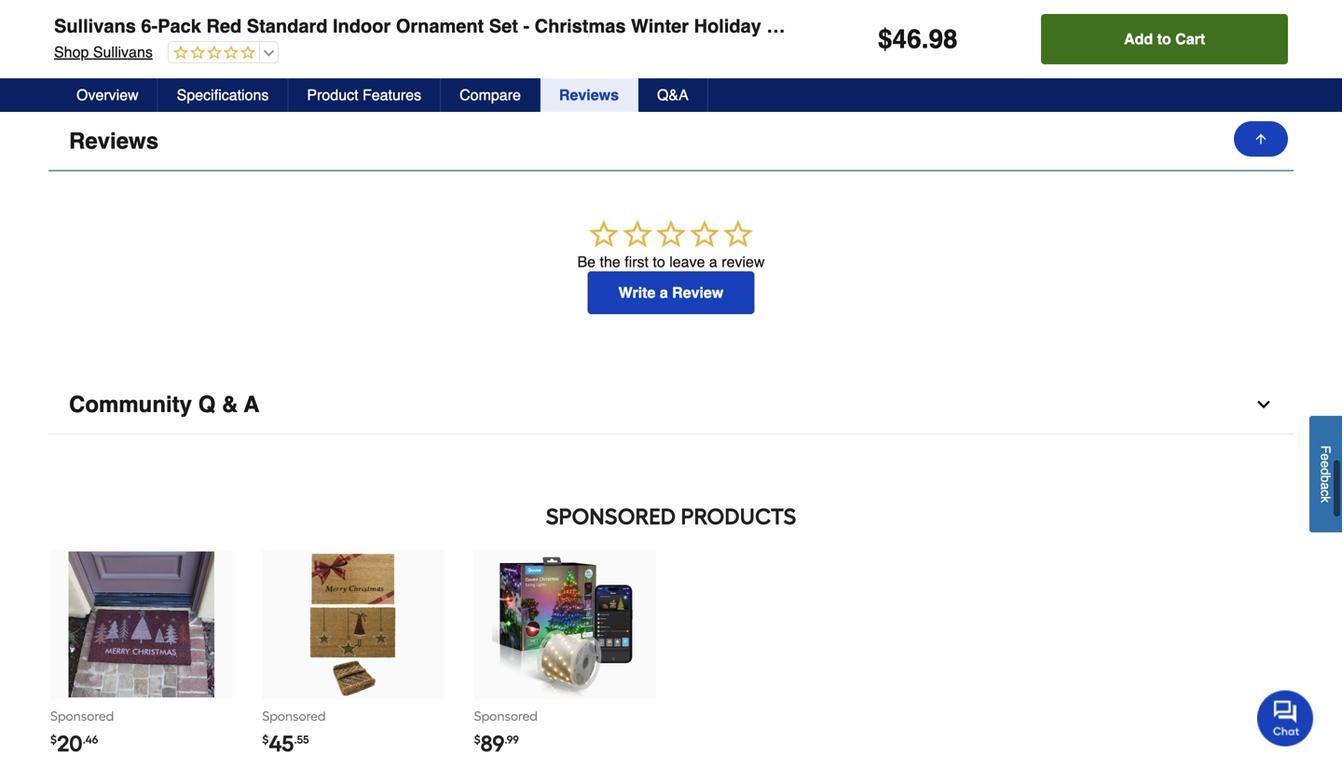 Task type: vqa. For each thing, say whether or not it's contained in the screenshot.
Be
yes



Task type: describe. For each thing, give the bounding box(es) containing it.
$ for 45
[[262, 733, 269, 746]]

govee 200-count 62-ft multi-function multicolor led plug-in christmas string lights timer image
[[493, 552, 638, 697]]

location
[[113, 41, 175, 58]]

to inside 'button'
[[1158, 30, 1172, 48]]

specifications
[[177, 86, 269, 104]]

christmas
[[535, 15, 626, 37]]

45
[[269, 730, 294, 757]]

cart
[[1176, 30, 1206, 48]]

product
[[307, 86, 359, 104]]

add to cart button
[[1042, 14, 1289, 64]]

.99
[[505, 733, 519, 746]]

q&a button
[[639, 78, 708, 112]]

features
[[363, 86, 422, 104]]

chat invite button image
[[1258, 690, 1315, 746]]

arrow up image
[[1254, 131, 1269, 146]]

standard
[[247, 15, 328, 37]]

products
[[681, 503, 797, 530]]

shop
[[54, 43, 89, 61]]

a inside button
[[660, 284, 668, 301]]

0 horizontal spatial zero stars image
[[169, 45, 255, 62]]

be the first to leave a review
[[578, 253, 765, 270]]

98
[[929, 24, 958, 54]]

.55
[[294, 733, 309, 746]]

overview button
[[58, 78, 158, 112]]

sponsored for sponsored products
[[546, 503, 676, 530]]

add
[[1125, 30, 1154, 48]]

c
[[1319, 490, 1334, 496]]

$ for 20
[[50, 733, 57, 746]]

review
[[722, 253, 765, 270]]

sponsored $ 20 .46
[[50, 708, 114, 757]]

southdeep products heading
[[48, 498, 1294, 535]]

reviews button down christmas
[[541, 78, 639, 112]]

use
[[81, 41, 108, 58]]

decoration
[[767, 15, 864, 37]]

use location
[[81, 41, 175, 58]]

f e e d b a c k button
[[1310, 416, 1343, 532]]

6-
[[141, 15, 158, 37]]

-
[[524, 15, 530, 37]]

d
[[1319, 468, 1334, 475]]

reviews button down q&a button
[[48, 112, 1294, 171]]

20
[[57, 730, 83, 757]]

2 cell from the left
[[1060, 40, 1214, 59]]

indoor inside cell
[[262, 41, 305, 58]]

write a review
[[619, 284, 724, 301]]

1 horizontal spatial indoor
[[333, 15, 391, 37]]

write
[[619, 284, 656, 301]]

sullivans 6-pack red standard indoor ornament set - christmas winter holiday decoration
[[54, 15, 864, 37]]

review
[[672, 284, 724, 301]]

k
[[1319, 496, 1334, 503]]



Task type: locate. For each thing, give the bounding box(es) containing it.
a
[[710, 253, 718, 270], [660, 284, 668, 301], [1319, 482, 1334, 490]]

sponsored for sponsored $ 45 .55
[[262, 708, 326, 724]]

sullivans down 6-
[[93, 43, 153, 61]]

to right first
[[653, 253, 666, 270]]

to right add
[[1158, 30, 1172, 48]]

a right leave
[[710, 253, 718, 270]]

0 vertical spatial a
[[710, 253, 718, 270]]

89
[[481, 730, 505, 757]]

$ left the .55
[[262, 733, 269, 746]]

0 vertical spatial sullivans
[[54, 15, 136, 37]]

sponsored products
[[546, 503, 797, 530]]

1 horizontal spatial a
[[710, 253, 718, 270]]

1 horizontal spatial cell
[[1060, 40, 1214, 59]]

0 horizontal spatial indoor
[[262, 41, 305, 58]]

winter
[[631, 15, 689, 37]]

$ left .46
[[50, 733, 57, 746]]

compare
[[460, 86, 521, 104]]

zero stars image down red
[[169, 45, 255, 62]]

a for f e e d b a c k
[[1319, 482, 1334, 490]]

indoor up indoor cell
[[333, 15, 391, 37]]

0 horizontal spatial to
[[653, 253, 666, 270]]

chevron up image
[[1255, 132, 1274, 150]]

$ inside sponsored $ 45 .55
[[262, 733, 269, 746]]

$ 46 . 98
[[878, 24, 958, 54]]

pack
[[158, 15, 201, 37]]

$ inside sponsored $ 89 .99
[[474, 733, 481, 746]]

1 vertical spatial to
[[653, 253, 666, 270]]

community q & a
[[69, 391, 260, 417]]

2 horizontal spatial a
[[1319, 482, 1334, 490]]

q
[[198, 391, 216, 417]]

be
[[578, 253, 596, 270]]

holiday
[[694, 15, 762, 37]]

chevron down image
[[1255, 395, 1274, 414]]

sponsored for sponsored $ 89 .99
[[474, 708, 538, 724]]

2 vertical spatial a
[[1319, 482, 1334, 490]]

0 horizontal spatial reviews
[[69, 128, 159, 154]]

f e e d b a c k
[[1319, 445, 1334, 503]]

0 vertical spatial zero stars image
[[169, 45, 255, 62]]

sponsored $ 89 .99
[[474, 708, 538, 757]]

a up the "k"
[[1319, 482, 1334, 490]]

1 horizontal spatial rubber-cal 2-ft x 3-ft brown rectangular indoor or outdoor winter door mat image
[[281, 552, 426, 697]]

a right write at the left of the page
[[660, 284, 668, 301]]

1 horizontal spatial reviews
[[559, 86, 619, 104]]

reviews down overview button
[[69, 128, 159, 154]]

1 cell from the left
[[794, 40, 948, 59]]

cell
[[794, 40, 948, 59], [1060, 40, 1214, 59]]

zero stars image
[[169, 45, 255, 62], [587, 218, 756, 253]]

community
[[69, 391, 192, 417]]

shop sullivans
[[54, 43, 153, 61]]

reviews down christmas
[[559, 86, 619, 104]]

specifications button
[[158, 78, 289, 112]]

the
[[600, 253, 621, 270]]

sponsored $ 45 .55
[[262, 708, 326, 757]]

leave
[[670, 253, 705, 270]]

1 vertical spatial a
[[660, 284, 668, 301]]

.
[[922, 24, 929, 54]]

1 vertical spatial sullivans
[[93, 43, 153, 61]]

1 rubber-cal 2-ft x 3-ft brown rectangular indoor or outdoor winter door mat image from the left
[[69, 552, 214, 697]]

1 horizontal spatial to
[[1158, 30, 1172, 48]]

f
[[1319, 445, 1334, 453]]

reviews
[[559, 86, 619, 104], [69, 128, 159, 154]]

&
[[222, 391, 238, 417]]

1 vertical spatial zero stars image
[[587, 218, 756, 253]]

1 vertical spatial reviews
[[69, 128, 159, 154]]

2 e from the top
[[1319, 461, 1334, 468]]

rubber-cal 2-ft x 3-ft brown rectangular indoor or outdoor winter door mat image
[[69, 552, 214, 697], [281, 552, 426, 697]]

rubber-cal 2-ft x 3-ft brown rectangular indoor or outdoor winter door mat image for 20
[[69, 552, 214, 697]]

add to cart
[[1125, 30, 1206, 48]]

1 e from the top
[[1319, 453, 1334, 461]]

to
[[1158, 30, 1172, 48], [653, 253, 666, 270]]

product features button
[[289, 78, 441, 112]]

a for be the first to leave a review
[[710, 253, 718, 270]]

indoor
[[333, 15, 391, 37], [262, 41, 305, 58]]

1 vertical spatial indoor
[[262, 41, 305, 58]]

$ left .
[[878, 24, 893, 54]]

a
[[244, 391, 260, 417]]

46
[[893, 24, 922, 54]]

b
[[1319, 475, 1334, 482]]

compare button
[[441, 78, 541, 112]]

indoor down standard
[[262, 41, 305, 58]]

set
[[489, 15, 518, 37]]

$
[[878, 24, 893, 54], [50, 733, 57, 746], [262, 733, 269, 746], [474, 733, 481, 746]]

e up b
[[1319, 461, 1334, 468]]

sponsored inside southdeep products heading
[[546, 503, 676, 530]]

red
[[206, 15, 242, 37]]

reviews button
[[541, 78, 639, 112], [48, 112, 1294, 171]]

first
[[625, 253, 649, 270]]

a inside button
[[1319, 482, 1334, 490]]

sponsored
[[546, 503, 676, 530], [50, 708, 114, 724], [262, 708, 326, 724], [474, 708, 538, 724]]

indoor cell
[[262, 40, 416, 59]]

e up d on the right of the page
[[1319, 453, 1334, 461]]

0 horizontal spatial rubber-cal 2-ft x 3-ft brown rectangular indoor or outdoor winter door mat image
[[69, 552, 214, 697]]

ornament
[[396, 15, 484, 37]]

write a review button
[[588, 271, 755, 314]]

0 vertical spatial reviews
[[559, 86, 619, 104]]

sullivans up "use"
[[54, 15, 136, 37]]

sponsored for sponsored $ 20 .46
[[50, 708, 114, 724]]

0 horizontal spatial a
[[660, 284, 668, 301]]

sullivans
[[54, 15, 136, 37], [93, 43, 153, 61]]

.46
[[83, 733, 98, 746]]

1 horizontal spatial zero stars image
[[587, 218, 756, 253]]

e
[[1319, 453, 1334, 461], [1319, 461, 1334, 468]]

rubber-cal 2-ft x 3-ft brown rectangular indoor or outdoor winter door mat image for 45
[[281, 552, 426, 697]]

product features
[[307, 86, 422, 104]]

$ left .99
[[474, 733, 481, 746]]

community q & a button
[[48, 376, 1294, 434]]

q&a
[[657, 86, 689, 104]]

$ for 89
[[474, 733, 481, 746]]

overview
[[76, 86, 139, 104]]

0 vertical spatial indoor
[[333, 15, 391, 37]]

$ inside sponsored $ 20 .46
[[50, 733, 57, 746]]

0 horizontal spatial cell
[[794, 40, 948, 59]]

2 rubber-cal 2-ft x 3-ft brown rectangular indoor or outdoor winter door mat image from the left
[[281, 552, 426, 697]]

0 vertical spatial to
[[1158, 30, 1172, 48]]

zero stars image up be the first to leave a review
[[587, 218, 756, 253]]



